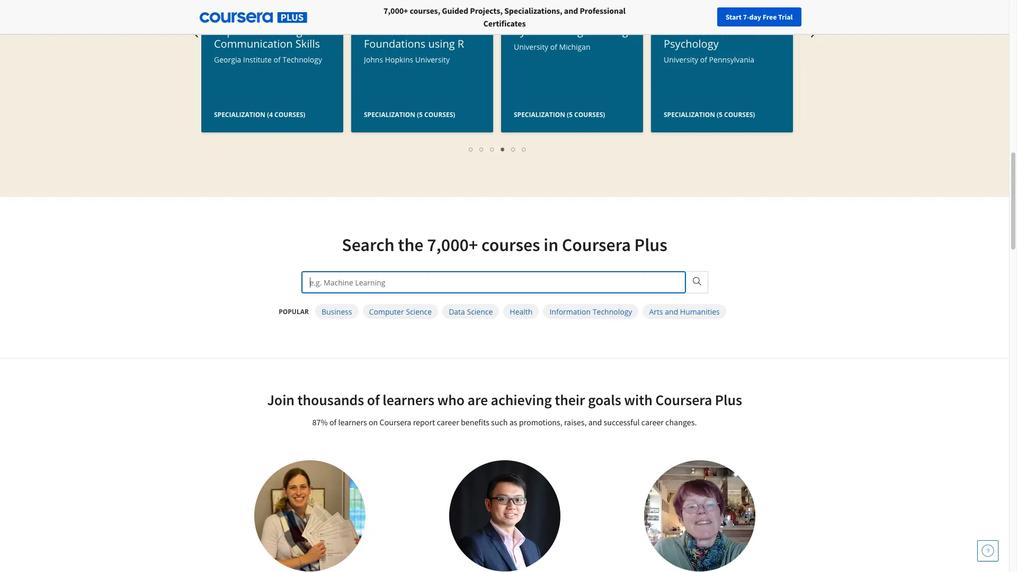 Task type: locate. For each thing, give the bounding box(es) containing it.
list containing 1
[[206, 143, 789, 155]]

(5
[[417, 110, 422, 119], [567, 110, 572, 119], [717, 110, 722, 119]]

0 horizontal spatial 7,000+
[[384, 5, 408, 16]]

data science: foundations using r johns hopkins university
[[364, 24, 464, 65]]

None search field
[[146, 7, 400, 28]]

thousands
[[297, 390, 364, 409]]

0 vertical spatial and
[[564, 5, 578, 16]]

0 horizontal spatial career
[[437, 417, 459, 428]]

successful
[[604, 417, 640, 428]]

university
[[514, 42, 548, 52], [415, 55, 449, 65], [664, 55, 698, 65]]

pennsylvania
[[709, 55, 754, 65]]

science
[[406, 306, 432, 317], [467, 306, 493, 317]]

0 horizontal spatial university
[[415, 55, 449, 65]]

learner image shi jie f. image
[[449, 460, 560, 572]]

3 specialization from the left
[[514, 110, 565, 119]]

business button
[[315, 304, 358, 319]]

r
[[457, 37, 464, 51]]

0 horizontal spatial data
[[364, 24, 387, 38]]

data up johns
[[364, 24, 387, 38]]

who
[[437, 390, 465, 409]]

courses) for university
[[724, 110, 755, 119]]

of left michigan
[[550, 42, 557, 52]]

your
[[258, 24, 281, 38]]

0 vertical spatial 3
[[551, 24, 557, 38]]

2 science from the left
[[467, 306, 493, 317]]

coursera right in
[[562, 234, 631, 256]]

7,000+ up science:
[[384, 5, 408, 16]]

coursera up changes.
[[655, 390, 712, 409]]

2 button
[[477, 143, 487, 155]]

3 left "4" 'button'
[[490, 144, 495, 154]]

4 button
[[498, 143, 508, 155]]

find your new career link
[[778, 11, 855, 24]]

learners
[[383, 390, 434, 409], [338, 417, 367, 428]]

0 horizontal spatial technology
[[282, 55, 322, 65]]

as
[[509, 417, 517, 428]]

data
[[364, 24, 387, 38], [449, 306, 465, 317]]

of
[[728, 24, 738, 38], [550, 42, 557, 52], [273, 55, 280, 65], [700, 55, 707, 65], [367, 390, 380, 409], [329, 417, 337, 428]]

3 specialization (5 courses) from the left
[[664, 110, 755, 119]]

science inside button
[[467, 306, 493, 317]]

data science
[[449, 306, 493, 317]]

improve
[[214, 24, 255, 38]]

2 horizontal spatial university
[[664, 55, 698, 65]]

university inside python 3 programming university of michigan
[[514, 42, 548, 52]]

next slide image
[[802, 16, 828, 42]]

of right institute
[[273, 55, 280, 65]]

0 horizontal spatial foundations
[[364, 37, 425, 51]]

7,000+ courses, guided projects, specializations, and professional certificates
[[384, 5, 626, 29]]

their
[[555, 390, 585, 409]]

information
[[550, 306, 591, 317]]

1 vertical spatial and
[[665, 306, 678, 317]]

3 right the python at the top right
[[551, 24, 557, 38]]

0 horizontal spatial plus
[[634, 234, 667, 256]]

learner image inés k. image
[[644, 460, 755, 572]]

1 horizontal spatial specialization (5 courses)
[[514, 110, 605, 119]]

promotions,
[[519, 417, 562, 428]]

technology right the 'information'
[[593, 306, 632, 317]]

university down the python at the top right
[[514, 42, 548, 52]]

plus
[[634, 234, 667, 256], [715, 390, 742, 409]]

learner image abigail p. image
[[254, 460, 365, 572]]

2 courses) from the left
[[424, 110, 455, 119]]

data for science
[[449, 306, 465, 317]]

positive
[[741, 24, 779, 38]]

science right computer
[[406, 306, 432, 317]]

science:
[[390, 24, 429, 38]]

1 horizontal spatial foundations
[[664, 24, 725, 38]]

0 horizontal spatial specialization (5 courses)
[[364, 110, 455, 119]]

foundations inside data science: foundations using r johns hopkins university
[[364, 37, 425, 51]]

and right 'arts'
[[665, 306, 678, 317]]

1 horizontal spatial technology
[[593, 306, 632, 317]]

list
[[206, 143, 789, 155]]

university down using
[[415, 55, 449, 65]]

health
[[510, 306, 533, 317]]

0 horizontal spatial science
[[406, 306, 432, 317]]

and inside button
[[665, 306, 678, 317]]

johns
[[364, 55, 383, 65]]

of inside the improve your english communication skills georgia institute of technology
[[273, 55, 280, 65]]

career
[[829, 12, 850, 22]]

foundations of positive psychology . university of pennsylvania. specialization (5 courses) element
[[651, 0, 793, 215]]

0 horizontal spatial (5
[[417, 110, 422, 119]]

raises,
[[564, 417, 587, 428]]

and
[[564, 5, 578, 16], [665, 306, 678, 317], [588, 417, 602, 428]]

1 button
[[466, 143, 477, 155]]

of up on
[[367, 390, 380, 409]]

1 horizontal spatial plus
[[715, 390, 742, 409]]

5 button
[[508, 143, 519, 155]]

data down search the 7,000+ courses in coursera plus text box
[[449, 306, 465, 317]]

python 3 programming. university of michigan. specialization (5 courses) element
[[501, 0, 643, 215]]

python
[[514, 24, 548, 38]]

science for data science
[[467, 306, 493, 317]]

improve your english communication skills georgia institute of technology
[[214, 24, 322, 65]]

specialization
[[214, 110, 265, 119], [364, 110, 415, 119], [514, 110, 565, 119], [664, 110, 715, 119]]

2 horizontal spatial specialization (5 courses)
[[664, 110, 755, 119]]

Search the 7,000+ courses in Coursera Plus text field
[[302, 272, 685, 293]]

3 (5 from the left
[[717, 110, 722, 119]]

4 specialization from the left
[[664, 110, 715, 119]]

foundations up pennsylvania at the right
[[664, 24, 725, 38]]

7,000+
[[384, 5, 408, 16], [427, 234, 478, 256]]

2 horizontal spatial (5
[[717, 110, 722, 119]]

1 specialization from the left
[[214, 110, 265, 119]]

1 horizontal spatial university
[[514, 42, 548, 52]]

trial
[[778, 12, 793, 22]]

english
[[284, 24, 319, 38]]

1 vertical spatial learners
[[338, 417, 367, 428]]

university down the psychology
[[664, 55, 698, 65]]

career
[[437, 417, 459, 428], [641, 417, 664, 428]]

1 science from the left
[[406, 306, 432, 317]]

1 vertical spatial coursera
[[655, 390, 712, 409]]

university inside data science: foundations using r johns hopkins university
[[415, 55, 449, 65]]

1 vertical spatial data
[[449, 306, 465, 317]]

(5 for r
[[417, 110, 422, 119]]

foundations up hopkins
[[364, 37, 425, 51]]

1 horizontal spatial science
[[467, 306, 493, 317]]

previous slide image
[[182, 16, 207, 42]]

join thousands of learners who are achieving their goals with coursera plus
[[267, 390, 742, 409]]

1 horizontal spatial coursera
[[562, 234, 631, 256]]

learners left on
[[338, 417, 367, 428]]

1 specialization (5 courses) from the left
[[364, 110, 455, 119]]

learners up report on the bottom
[[383, 390, 434, 409]]

michigan
[[559, 42, 590, 52]]

2 vertical spatial coursera
[[380, 417, 411, 428]]

1 (5 from the left
[[417, 110, 422, 119]]

0 vertical spatial technology
[[282, 55, 322, 65]]

3 courses) from the left
[[574, 110, 605, 119]]

2 (5 from the left
[[567, 110, 572, 119]]

of right the 87%
[[329, 417, 337, 428]]

help center image
[[982, 545, 994, 557]]

2 horizontal spatial and
[[665, 306, 678, 317]]

of down start
[[728, 24, 738, 38]]

data inside button
[[449, 306, 465, 317]]

data inside data science: foundations using r johns hopkins university
[[364, 24, 387, 38]]

1 vertical spatial 7,000+
[[427, 234, 478, 256]]

3
[[551, 24, 557, 38], [490, 144, 495, 154]]

1 horizontal spatial (5
[[567, 110, 572, 119]]

3 button
[[487, 143, 498, 155]]

courses)
[[274, 110, 305, 119], [424, 110, 455, 119], [574, 110, 605, 119], [724, 110, 755, 119]]

specialization for communication
[[214, 110, 265, 119]]

data for science:
[[364, 24, 387, 38]]

0 horizontal spatial 3
[[490, 144, 495, 154]]

technology
[[282, 55, 322, 65], [593, 306, 632, 317]]

2 specialization from the left
[[364, 110, 415, 119]]

on
[[369, 417, 378, 428]]

and up python 3 programming university of michigan
[[564, 5, 578, 16]]

1 horizontal spatial career
[[641, 417, 664, 428]]

specialization (5 courses)
[[364, 110, 455, 119], [514, 110, 605, 119], [664, 110, 755, 119]]

computer
[[369, 306, 404, 317]]

specializations,
[[504, 5, 562, 16]]

87% of learners on coursera report career benefits such as promotions, raises, and successful career changes.
[[312, 417, 697, 428]]

(5 for university
[[717, 110, 722, 119]]

and right raises,
[[588, 417, 602, 428]]

5
[[511, 144, 516, 154]]

are
[[468, 390, 488, 409]]

7,000+ right the
[[427, 234, 478, 256]]

science down search the 7,000+ courses in coursera plus text box
[[467, 306, 493, 317]]

6
[[522, 144, 526, 154]]

career down with at the right
[[641, 417, 664, 428]]

0 vertical spatial plus
[[634, 234, 667, 256]]

7-
[[743, 12, 749, 22]]

0 vertical spatial 7,000+
[[384, 5, 408, 16]]

2 horizontal spatial coursera
[[655, 390, 712, 409]]

coursera right on
[[380, 417, 411, 428]]

0 horizontal spatial and
[[564, 5, 578, 16]]

1 vertical spatial plus
[[715, 390, 742, 409]]

2 vertical spatial and
[[588, 417, 602, 428]]

join
[[267, 390, 295, 409]]

1 horizontal spatial data
[[449, 306, 465, 317]]

2 specialization (5 courses) from the left
[[514, 110, 605, 119]]

1 horizontal spatial 3
[[551, 24, 557, 38]]

0 horizontal spatial learners
[[338, 417, 367, 428]]

1 vertical spatial 3
[[490, 144, 495, 154]]

career down who
[[437, 417, 459, 428]]

1 courses) from the left
[[274, 110, 305, 119]]

0 vertical spatial data
[[364, 24, 387, 38]]

changes.
[[665, 417, 697, 428]]

4 courses) from the left
[[724, 110, 755, 119]]

1 vertical spatial technology
[[593, 306, 632, 317]]

science inside button
[[406, 306, 432, 317]]

0 vertical spatial learners
[[383, 390, 434, 409]]

technology down skills
[[282, 55, 322, 65]]



Task type: vqa. For each thing, say whether or not it's contained in the screenshot.
Courses,
yes



Task type: describe. For each thing, give the bounding box(es) containing it.
humanities
[[680, 306, 720, 317]]

achieving
[[491, 390, 552, 409]]

foundations of positive psychology university of pennsylvania
[[664, 24, 779, 65]]

find
[[783, 12, 797, 22]]

communication
[[214, 37, 292, 51]]

87%
[[312, 417, 328, 428]]

certificates
[[483, 18, 526, 29]]

3 inside "button"
[[490, 144, 495, 154]]

specialization for university
[[514, 110, 565, 119]]

health button
[[503, 304, 539, 319]]

computer science button
[[363, 304, 438, 319]]

and inside 7,000+ courses, guided projects, specializations, and professional certificates
[[564, 5, 578, 16]]

0 vertical spatial coursera
[[562, 234, 631, 256]]

7,000+ inside 7,000+ courses, guided projects, specializations, and professional certificates
[[384, 5, 408, 16]]

courses) for of
[[574, 110, 605, 119]]

(4
[[267, 110, 273, 119]]

arts and humanities
[[649, 306, 720, 317]]

specialization (4 courses)
[[214, 110, 305, 119]]

with
[[624, 390, 653, 409]]

courses,
[[410, 5, 440, 16]]

technology inside button
[[593, 306, 632, 317]]

of inside python 3 programming university of michigan
[[550, 42, 557, 52]]

your
[[798, 12, 813, 22]]

goals
[[588, 390, 621, 409]]

1 horizontal spatial 7,000+
[[427, 234, 478, 256]]

start
[[726, 12, 742, 22]]

improve your english communication skills. georgia institute of technology. specialization (4 courses) element
[[201, 0, 343, 215]]

2 career from the left
[[641, 417, 664, 428]]

projects,
[[470, 5, 503, 16]]

information technology
[[550, 306, 632, 317]]

4
[[501, 144, 505, 154]]

foundations inside foundations of positive psychology university of pennsylvania
[[664, 24, 725, 38]]

courses
[[481, 234, 540, 256]]

data science button
[[442, 304, 499, 319]]

hopkins
[[385, 55, 413, 65]]

python 3 programming university of michigan
[[514, 24, 628, 52]]

6 button
[[519, 143, 529, 155]]

1
[[469, 144, 473, 154]]

benefits
[[461, 417, 489, 428]]

3 inside python 3 programming university of michigan
[[551, 24, 557, 38]]

institute
[[243, 55, 271, 65]]

day
[[749, 12, 761, 22]]

(5 for of
[[567, 110, 572, 119]]

in
[[544, 234, 558, 256]]

science for computer science
[[406, 306, 432, 317]]

search
[[342, 234, 394, 256]]

the
[[398, 234, 424, 256]]

specialization (5 courses) for psychology
[[664, 110, 755, 119]]

start 7-day free trial
[[726, 12, 793, 22]]

psychology
[[664, 37, 718, 51]]

information technology button
[[543, 304, 639, 319]]

start 7-day free trial button
[[717, 7, 801, 26]]

professional
[[580, 5, 626, 16]]

specialization (5 courses) for using
[[364, 110, 455, 119]]

data science: foundations using r. johns hopkins university. specialization (5 courses) element
[[351, 0, 493, 215]]

guided
[[442, 5, 468, 16]]

coursera plus image
[[199, 12, 307, 23]]

of down the psychology
[[700, 55, 707, 65]]

business
[[322, 306, 352, 317]]

computer science
[[369, 306, 432, 317]]

popular
[[279, 307, 309, 316]]

report
[[413, 417, 435, 428]]

1 horizontal spatial learners
[[383, 390, 434, 409]]

skills
[[295, 37, 320, 51]]

find your new career
[[783, 12, 850, 22]]

1 horizontal spatial and
[[588, 417, 602, 428]]

technology inside the improve your english communication skills georgia institute of technology
[[282, 55, 322, 65]]

such
[[491, 417, 508, 428]]

specialization for psychology
[[664, 110, 715, 119]]

0 horizontal spatial coursera
[[380, 417, 411, 428]]

specialization for using
[[364, 110, 415, 119]]

2
[[480, 144, 484, 154]]

university inside foundations of positive psychology university of pennsylvania
[[664, 55, 698, 65]]

specialization (5 courses) for university
[[514, 110, 605, 119]]

new
[[814, 12, 828, 22]]

using
[[428, 37, 455, 51]]

programming
[[560, 24, 628, 38]]

georgia
[[214, 55, 241, 65]]

courses) for skills
[[274, 110, 305, 119]]

courses) for r
[[424, 110, 455, 119]]

free
[[763, 12, 777, 22]]

arts and humanities button
[[643, 304, 726, 319]]

search the 7,000+ courses in coursera plus
[[342, 234, 667, 256]]

arts
[[649, 306, 663, 317]]

1 career from the left
[[437, 417, 459, 428]]



